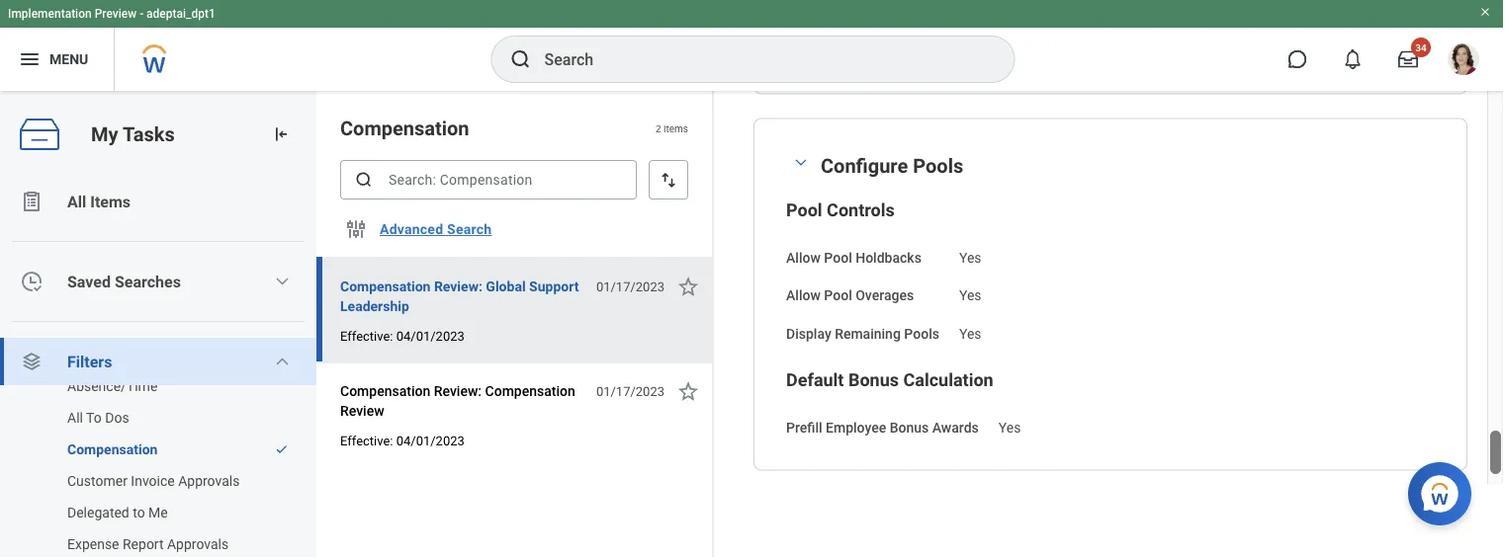 Task type: describe. For each thing, give the bounding box(es) containing it.
prefill
[[786, 420, 822, 437]]

allow pool overages
[[786, 288, 914, 305]]

allow for allow pool overages
[[786, 288, 821, 305]]

34 button
[[1387, 38, 1431, 81]]

prefill employee bonus awards
[[786, 420, 979, 437]]

review
[[340, 403, 384, 419]]

awards
[[932, 420, 979, 437]]

compensation review: compensation review button
[[340, 380, 585, 423]]

advanced
[[380, 221, 443, 238]]

advanced search
[[380, 221, 492, 238]]

configure pools group
[[786, 151, 1435, 439]]

pool for holdbacks
[[824, 250, 852, 266]]

effective: for compensation review: global support leadership
[[340, 329, 393, 344]]

2 items
[[656, 122, 688, 134]]

pool for overages
[[824, 288, 852, 305]]

remaining
[[835, 327, 901, 343]]

overages
[[856, 288, 914, 305]]

preview
[[95, 7, 137, 21]]

check image
[[275, 443, 289, 457]]

delegated
[[67, 505, 129, 521]]

default bonus calculation button
[[786, 370, 994, 391]]

04/01/2023 for global
[[396, 329, 465, 344]]

display
[[786, 327, 831, 343]]

Search Workday  search field
[[544, 38, 974, 81]]

all items
[[67, 192, 131, 211]]

implementation preview -   adeptai_dpt1
[[8, 7, 215, 21]]

profile logan mcneil image
[[1448, 44, 1479, 79]]

close environment banner image
[[1479, 6, 1491, 18]]

invoice
[[131, 473, 175, 490]]

search image
[[509, 47, 533, 71]]

me
[[148, 505, 168, 521]]

adeptai_dpt1
[[146, 7, 215, 21]]

pools inside pool controls group
[[904, 327, 939, 343]]

absence/time
[[67, 378, 158, 395]]

delegated to me
[[67, 505, 168, 521]]

items
[[90, 192, 131, 211]]

menu
[[49, 51, 88, 67]]

chevron down image for filters
[[274, 354, 290, 370]]

searches
[[115, 272, 181, 291]]

compensation review: global support leadership
[[340, 278, 579, 314]]

search
[[447, 221, 492, 238]]

chevron down image for saved searches
[[274, 274, 290, 290]]

compensation inside my tasks element
[[67, 442, 158, 458]]

compensation review: compensation review
[[340, 383, 575, 419]]

0 vertical spatial pool
[[786, 200, 822, 221]]

filters button
[[0, 338, 316, 386]]

transformation import image
[[271, 125, 291, 144]]

employee
[[826, 420, 886, 437]]

prefill employee bonus awards element
[[999, 409, 1021, 438]]

yes for allow pool holdbacks
[[959, 250, 982, 266]]

approvals for customer invoice approvals
[[178, 473, 240, 490]]

notifications large image
[[1343, 49, 1363, 69]]

allow pool holdbacks element
[[959, 238, 982, 268]]

to
[[86, 410, 102, 426]]

compensation review: global support leadership button
[[340, 275, 585, 318]]

saved
[[67, 272, 111, 291]]

default bonus calculation group
[[786, 369, 1435, 439]]

filters
[[67, 353, 112, 371]]

-
[[140, 7, 143, 21]]

0 vertical spatial bonus
[[848, 370, 899, 391]]

approvals for expense report approvals
[[167, 537, 229, 553]]

global
[[486, 278, 526, 295]]



Task type: vqa. For each thing, say whether or not it's contained in the screenshot.
rightmost search icon
yes



Task type: locate. For each thing, give the bounding box(es) containing it.
0 vertical spatial 04/01/2023
[[396, 329, 465, 344]]

effective: down leadership
[[340, 329, 393, 344]]

chevron down image
[[274, 274, 290, 290], [274, 354, 290, 370]]

my tasks
[[91, 123, 175, 146]]

bonus left awards on the bottom
[[890, 420, 929, 437]]

pool down allow pool holdbacks
[[824, 288, 852, 305]]

pools right the configure
[[913, 155, 963, 178]]

pools left display remaining pools element
[[904, 327, 939, 343]]

review: left global
[[434, 278, 482, 295]]

yes for allow pool overages
[[959, 288, 982, 305]]

my tasks element
[[0, 91, 316, 558]]

0 vertical spatial 01/17/2023
[[596, 279, 665, 294]]

item list element
[[316, 91, 714, 558]]

inbox large image
[[1398, 49, 1418, 69]]

customer
[[67, 473, 127, 490]]

clock check image
[[20, 270, 44, 294]]

2 chevron down image from the top
[[274, 354, 290, 370]]

all to dos button
[[0, 403, 297, 434]]

effective: 04/01/2023 for compensation review: global support leadership
[[340, 329, 465, 344]]

2 effective: from the top
[[340, 434, 393, 448]]

review: inside compensation review: compensation review
[[434, 383, 482, 400]]

customer invoice approvals button
[[0, 466, 297, 497]]

approvals inside 'expense report approvals' button
[[167, 537, 229, 553]]

04/01/2023 down compensation review: global support leadership
[[396, 329, 465, 344]]

0 vertical spatial star image
[[676, 275, 700, 299]]

search image
[[354, 170, 374, 190]]

pools
[[913, 155, 963, 178], [904, 327, 939, 343]]

0 vertical spatial pools
[[913, 155, 963, 178]]

34
[[1415, 42, 1427, 53]]

all left items
[[67, 192, 86, 211]]

all inside "button"
[[67, 410, 83, 426]]

configure image
[[344, 218, 368, 241]]

all for all items
[[67, 192, 86, 211]]

allow for allow pool holdbacks
[[786, 250, 821, 266]]

2 allow from the top
[[786, 288, 821, 305]]

pool controls button
[[786, 200, 895, 221]]

menu button
[[0, 28, 114, 91]]

yes for display remaining pools
[[959, 327, 982, 343]]

1 04/01/2023 from the top
[[396, 329, 465, 344]]

expense
[[67, 537, 119, 553]]

effective: 04/01/2023 down review
[[340, 434, 465, 448]]

my
[[91, 123, 118, 146]]

pool controls group
[[786, 199, 1435, 345]]

bonus down remaining
[[848, 370, 899, 391]]

pool controls
[[786, 200, 895, 221]]

2 effective: 04/01/2023 from the top
[[340, 434, 465, 448]]

menu banner
[[0, 0, 1503, 91]]

approvals inside customer invoice approvals button
[[178, 473, 240, 490]]

01/17/2023
[[596, 279, 665, 294], [596, 384, 665, 399]]

pool
[[786, 200, 822, 221], [824, 250, 852, 266], [824, 288, 852, 305]]

support
[[529, 278, 579, 295]]

calculation
[[903, 370, 994, 391]]

2 list from the top
[[0, 371, 316, 558]]

1 vertical spatial all
[[67, 410, 83, 426]]

pool down chevron down icon
[[786, 200, 822, 221]]

effective:
[[340, 329, 393, 344], [340, 434, 393, 448]]

expense report approvals
[[67, 537, 229, 553]]

list containing absence/time
[[0, 371, 316, 558]]

yes down allow pool overages element
[[959, 327, 982, 343]]

configure pools
[[821, 155, 963, 178]]

04/01/2023
[[396, 329, 465, 344], [396, 434, 465, 448]]

compensation inside compensation review: global support leadership
[[340, 278, 431, 295]]

yes up allow pool overages element
[[959, 250, 982, 266]]

effective: 04/01/2023 for compensation review: compensation review
[[340, 434, 465, 448]]

2 review: from the top
[[434, 383, 482, 400]]

0 vertical spatial chevron down image
[[274, 274, 290, 290]]

1 review: from the top
[[434, 278, 482, 295]]

2 vertical spatial pool
[[824, 288, 852, 305]]

default bonus calculation
[[786, 370, 994, 391]]

effective: for compensation review: compensation review
[[340, 434, 393, 448]]

sort image
[[659, 170, 678, 190]]

list containing all items
[[0, 178, 316, 558]]

1 vertical spatial allow
[[786, 288, 821, 305]]

yes
[[959, 250, 982, 266], [959, 288, 982, 305], [959, 327, 982, 343], [999, 420, 1021, 437]]

configure pools button
[[821, 155, 963, 178]]

list
[[0, 178, 316, 558], [0, 371, 316, 558]]

0 vertical spatial effective:
[[340, 329, 393, 344]]

1 vertical spatial effective:
[[340, 434, 393, 448]]

display remaining pools
[[786, 327, 939, 343]]

saved searches button
[[0, 258, 316, 306]]

approvals right the invoice
[[178, 473, 240, 490]]

effective: 04/01/2023 down leadership
[[340, 329, 465, 344]]

holdbacks
[[856, 250, 922, 266]]

customer invoice approvals
[[67, 473, 240, 490]]

1 vertical spatial 04/01/2023
[[396, 434, 465, 448]]

1 vertical spatial review:
[[434, 383, 482, 400]]

1 effective: 04/01/2023 from the top
[[340, 329, 465, 344]]

1 vertical spatial bonus
[[890, 420, 929, 437]]

04/01/2023 for compensation
[[396, 434, 465, 448]]

review:
[[434, 278, 482, 295], [434, 383, 482, 400]]

review: inside compensation review: global support leadership
[[434, 278, 482, 295]]

absence/time button
[[0, 371, 297, 403]]

approvals down me
[[167, 537, 229, 553]]

justify image
[[18, 47, 42, 71]]

2 01/17/2023 from the top
[[596, 384, 665, 399]]

approvals
[[178, 473, 240, 490], [167, 537, 229, 553]]

2
[[656, 122, 661, 134]]

01/17/2023 for compensation review: compensation review
[[596, 384, 665, 399]]

review: for global
[[434, 278, 482, 295]]

chevron down image inside filters dropdown button
[[274, 354, 290, 370]]

star image
[[676, 275, 700, 299], [676, 380, 700, 403]]

star image for compensation review: global support leadership
[[676, 275, 700, 299]]

1 star image from the top
[[676, 275, 700, 299]]

2 04/01/2023 from the top
[[396, 434, 465, 448]]

star image for compensation review: compensation review
[[676, 380, 700, 403]]

bonus
[[848, 370, 899, 391], [890, 420, 929, 437]]

controls
[[827, 200, 895, 221]]

all left to
[[67, 410, 83, 426]]

yes up display remaining pools element
[[959, 288, 982, 305]]

0 vertical spatial all
[[67, 192, 86, 211]]

effective: 04/01/2023
[[340, 329, 465, 344], [340, 434, 465, 448]]

1 all from the top
[[67, 192, 86, 211]]

1 vertical spatial star image
[[676, 380, 700, 403]]

pool up allow pool overages
[[824, 250, 852, 266]]

0 vertical spatial review:
[[434, 278, 482, 295]]

1 list from the top
[[0, 178, 316, 558]]

1 vertical spatial approvals
[[167, 537, 229, 553]]

1 vertical spatial effective: 04/01/2023
[[340, 434, 465, 448]]

review: for compensation
[[434, 383, 482, 400]]

compensation button
[[0, 434, 265, 466]]

all
[[67, 192, 86, 211], [67, 410, 83, 426]]

default
[[786, 370, 844, 391]]

expense report approvals button
[[0, 529, 297, 558]]

1 vertical spatial pools
[[904, 327, 939, 343]]

all for all to dos
[[67, 410, 83, 426]]

delegated to me button
[[0, 497, 297, 529]]

perspective image
[[20, 350, 44, 374]]

0 vertical spatial approvals
[[178, 473, 240, 490]]

allow
[[786, 250, 821, 266], [786, 288, 821, 305]]

chevron down image
[[789, 156, 813, 170]]

allow up allow pool overages
[[786, 250, 821, 266]]

yes inside default bonus calculation group
[[999, 420, 1021, 437]]

clipboard image
[[20, 190, 44, 214]]

1 01/17/2023 from the top
[[596, 279, 665, 294]]

0 vertical spatial effective: 04/01/2023
[[340, 329, 465, 344]]

dos
[[105, 410, 129, 426]]

effective: down review
[[340, 434, 393, 448]]

display remaining pools element
[[959, 315, 982, 344]]

all items button
[[0, 178, 316, 225]]

all inside button
[[67, 192, 86, 211]]

saved searches
[[67, 272, 181, 291]]

yes right awards on the bottom
[[999, 420, 1021, 437]]

report
[[123, 537, 164, 553]]

2 star image from the top
[[676, 380, 700, 403]]

review: down the "compensation review: global support leadership" button
[[434, 383, 482, 400]]

1 vertical spatial 01/17/2023
[[596, 384, 665, 399]]

1 vertical spatial pool
[[824, 250, 852, 266]]

to
[[133, 505, 145, 521]]

Search: Compensation text field
[[340, 160, 637, 200]]

chevron down image inside saved searches dropdown button
[[274, 274, 290, 290]]

yes for prefill employee bonus awards
[[999, 420, 1021, 437]]

01/17/2023 for compensation review: global support leadership
[[596, 279, 665, 294]]

configure
[[821, 155, 908, 178]]

1 chevron down image from the top
[[274, 274, 290, 290]]

allow pool holdbacks
[[786, 250, 922, 266]]

tasks
[[123, 123, 175, 146]]

compensation
[[340, 117, 469, 140], [340, 278, 431, 295], [340, 383, 430, 400], [485, 383, 575, 400], [67, 442, 158, 458]]

1 effective: from the top
[[340, 329, 393, 344]]

all to dos
[[67, 410, 129, 426]]

advanced search button
[[372, 210, 500, 249]]

implementation
[[8, 7, 92, 21]]

1 allow from the top
[[786, 250, 821, 266]]

2 all from the top
[[67, 410, 83, 426]]

items
[[664, 122, 688, 134]]

0 vertical spatial allow
[[786, 250, 821, 266]]

allow pool overages element
[[959, 276, 982, 306]]

1 vertical spatial chevron down image
[[274, 354, 290, 370]]

allow up "display"
[[786, 288, 821, 305]]

04/01/2023 down compensation review: compensation review
[[396, 434, 465, 448]]

leadership
[[340, 298, 409, 314]]



